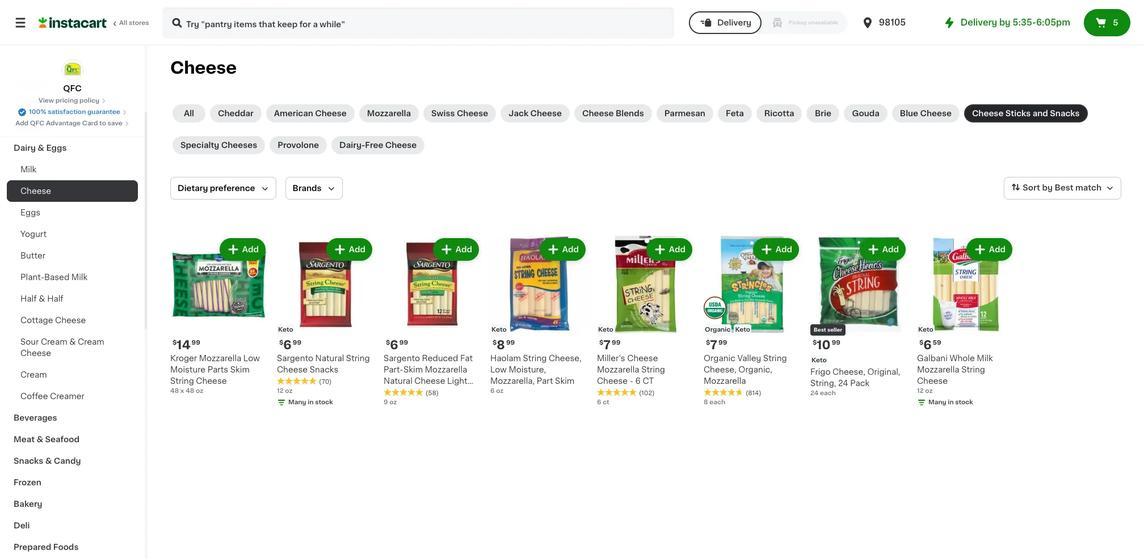 Task type: describe. For each thing, give the bounding box(es) containing it.
cheese up all link
[[170, 60, 237, 76]]

cheese left -
[[597, 378, 628, 385]]

milk for plant-based milk
[[71, 274, 88, 282]]

delivery button
[[689, 11, 762, 34]]

thanksgiving link
[[7, 94, 138, 116]]

$ 8 99
[[493, 339, 515, 351]]

oz right 9 at the left bottom
[[390, 400, 397, 406]]

pack
[[850, 380, 870, 388]]

cream link
[[7, 364, 138, 386]]

Best match Sort by field
[[1004, 177, 1122, 200]]

by for sort
[[1042, 184, 1053, 192]]

add button for haolam string cheese, low moisture, mozzarella, part skim
[[541, 240, 585, 260]]

$ for haolam string cheese, low moisture, mozzarella, part skim
[[493, 340, 497, 346]]

6:05pm
[[1037, 18, 1071, 27]]

$ 6 99 for sargento natural string cheese snacks
[[279, 339, 301, 351]]

butter link
[[7, 245, 138, 267]]

2 product group from the left
[[277, 236, 375, 410]]

cheese left the blends
[[582, 110, 614, 118]]

dairy-
[[340, 141, 365, 149]]

dietary preference button
[[170, 177, 276, 200]]

to
[[99, 120, 106, 127]]

parmesan
[[665, 110, 706, 118]]

add qfc advantage card to save
[[15, 120, 123, 127]]

frigo
[[811, 368, 831, 376]]

$ 7 99 for organic
[[706, 339, 727, 351]]

1 12 from the left
[[277, 388, 284, 395]]

delivery for delivery by 5:35-6:05pm
[[961, 18, 998, 27]]

98105
[[879, 18, 906, 27]]

Search field
[[163, 8, 673, 37]]

cheese blends
[[582, 110, 644, 118]]

seafood
[[45, 436, 79, 444]]

2 many from the left
[[929, 400, 947, 406]]

low inside kroger mozzarella low moisture parts skim string cheese 48 x 48 oz
[[243, 355, 260, 363]]

$ for galbani whole milk mozzarella string cheese
[[920, 340, 924, 346]]

dairy & eggs
[[14, 144, 67, 152]]

6 ct
[[597, 400, 610, 406]]

add qfc advantage card to save link
[[15, 119, 129, 128]]

oz down sargento natural string cheese snacks
[[285, 388, 293, 395]]

best seller
[[814, 328, 843, 333]]

frozen
[[14, 479, 41, 487]]

blue
[[900, 110, 919, 118]]

american cheese link
[[266, 104, 355, 123]]

specialty cheeses link
[[173, 136, 265, 154]]

dairy-free cheese
[[340, 141, 417, 149]]

cheese up ct
[[627, 355, 658, 363]]

& for seafood
[[37, 436, 43, 444]]

haolam
[[490, 355, 521, 363]]

ct
[[603, 400, 610, 406]]

keto up valley
[[735, 327, 751, 333]]

half & half
[[20, 295, 64, 303]]

mozzarella inside miller's cheese mozzarella string cheese - 6 ct
[[597, 366, 640, 374]]

galbani
[[917, 355, 948, 363]]

cream down cottage cheese 'link'
[[78, 338, 104, 346]]

cheese inside galbani whole milk mozzarella string cheese 12 oz
[[917, 378, 948, 385]]

add button for kroger mozzarella low moisture parts skim string cheese
[[221, 240, 265, 260]]

string inside galbani whole milk mozzarella string cheese 12 oz
[[962, 366, 985, 374]]

cheese right american
[[315, 110, 347, 118]]

& inside sour cream & cream cheese
[[69, 338, 76, 346]]

2 half from the left
[[47, 295, 64, 303]]

6 up part-
[[390, 339, 398, 351]]

prepared foods
[[14, 544, 79, 552]]

keto for miller's cheese mozzarella string cheese - 6 ct
[[598, 327, 613, 333]]

parts
[[208, 366, 228, 374]]

yogurt
[[20, 230, 47, 238]]

$ for sargento reduced fat part-skim mozzarella natural cheese light string cheese snacks
[[386, 340, 390, 346]]

plant-based milk
[[20, 274, 88, 282]]

dairy
[[14, 144, 36, 152]]

& for eggs
[[38, 144, 44, 152]]

snacks right and
[[1050, 110, 1080, 118]]

butter
[[20, 252, 45, 260]]

6 up sargento natural string cheese snacks
[[283, 339, 292, 351]]

add button for frigo cheese, original, string, 24 pack
[[861, 240, 905, 260]]

sargento natural string cheese snacks
[[277, 355, 370, 374]]

all stores link
[[39, 7, 150, 39]]

add button for galbani whole milk mozzarella string cheese
[[968, 240, 1012, 260]]

jack cheese
[[509, 110, 562, 118]]

(58)
[[426, 391, 439, 397]]

string inside sargento reduced fat part-skim mozzarella natural cheese light string cheese snacks
[[384, 389, 407, 397]]

12 inside galbani whole milk mozzarella string cheese 12 oz
[[917, 388, 924, 395]]

preference
[[210, 184, 255, 192]]

8 product group from the left
[[917, 236, 1015, 410]]

2 many in stock from the left
[[929, 400, 973, 406]]

based
[[44, 274, 69, 282]]

cheese, inside organic valley string cheese, organic, mozzarella
[[704, 366, 737, 374]]

cheese down milk link
[[20, 187, 51, 195]]

cheese right swiss
[[457, 110, 488, 118]]

organic for organic keto
[[705, 327, 731, 333]]

organic,
[[739, 366, 773, 374]]

cheese down reduced
[[410, 389, 440, 397]]

5
[[1113, 19, 1119, 27]]

provolone
[[278, 141, 319, 149]]

sour cream & cream cheese link
[[7, 332, 138, 364]]

parmesan link
[[657, 104, 714, 123]]

brie link
[[807, 104, 840, 123]]

sticks
[[1006, 110, 1031, 118]]

(70)
[[319, 379, 332, 385]]

add button for organic valley string cheese, organic, mozzarella
[[754, 240, 798, 260]]

add for kroger mozzarella low moisture parts skim string cheese
[[242, 246, 259, 254]]

instacart logo image
[[39, 16, 107, 30]]

moisture,
[[509, 366, 546, 374]]

frigo cheese, original, string, 24 pack 24 each
[[811, 368, 901, 397]]

& for candy
[[45, 458, 52, 465]]

jack
[[509, 110, 529, 118]]

add for galbani whole milk mozzarella string cheese
[[989, 246, 1006, 254]]

qfc logo image
[[62, 59, 83, 81]]

x
[[180, 388, 184, 395]]

feta link
[[718, 104, 752, 123]]

free
[[365, 141, 383, 149]]

delivery for delivery
[[718, 19, 752, 27]]

part
[[537, 378, 553, 385]]

recipes
[[14, 79, 47, 87]]

organic for organic valley string cheese, organic, mozzarella
[[704, 355, 736, 363]]

sargento for part-
[[384, 355, 420, 363]]

original,
[[868, 368, 901, 376]]

6 inside haolam string cheese, low moisture, mozzarella, part skim 6 oz
[[490, 388, 495, 395]]

coffee creamer link
[[7, 386, 138, 408]]

kroger
[[170, 355, 197, 363]]

sargento reduced fat part-skim mozzarella natural cheese light string cheese snacks
[[384, 355, 473, 397]]

0 horizontal spatial eggs
[[20, 209, 40, 217]]

cream down cottage cheese
[[41, 338, 67, 346]]

galbani whole milk mozzarella string cheese 12 oz
[[917, 355, 993, 395]]

cheese blends link
[[575, 104, 652, 123]]

cheese left sticks
[[972, 110, 1004, 118]]

prepared
[[14, 544, 51, 552]]

8 each
[[704, 400, 726, 406]]

cheese inside sargento natural string cheese snacks
[[277, 366, 308, 374]]

0 vertical spatial 8
[[497, 339, 505, 351]]

meat
[[14, 436, 35, 444]]

10
[[817, 339, 831, 351]]

string inside sargento natural string cheese snacks
[[346, 355, 370, 363]]

keto up frigo
[[812, 358, 827, 364]]

mozzarella inside organic valley string cheese, organic, mozzarella
[[704, 378, 746, 385]]

american cheese
[[274, 110, 347, 118]]

add for sargento reduced fat part-skim mozzarella natural cheese light string cheese snacks
[[456, 246, 472, 254]]

satisfaction
[[48, 109, 86, 115]]

miller's
[[597, 355, 625, 363]]

cottage cheese link
[[7, 310, 138, 332]]

brands button
[[285, 177, 343, 200]]

(102)
[[639, 391, 655, 397]]

1 horizontal spatial 8
[[704, 400, 708, 406]]

save
[[108, 120, 123, 127]]

specialty cheeses
[[181, 141, 257, 149]]

add for sargento natural string cheese snacks
[[349, 246, 366, 254]]

cheese, inside haolam string cheese, low moisture, mozzarella, part skim 6 oz
[[549, 355, 582, 363]]

cheese inside "link"
[[920, 110, 952, 118]]

99 for miller's cheese mozzarella string cheese - 6 ct
[[612, 340, 621, 346]]

cottage cheese
[[20, 317, 86, 325]]

meat & seafood
[[14, 436, 79, 444]]

mozzarella,
[[490, 378, 535, 385]]

specialty
[[181, 141, 219, 149]]

sort by
[[1023, 184, 1053, 192]]



Task type: vqa. For each thing, say whether or not it's contained in the screenshot.
Wide
no



Task type: locate. For each thing, give the bounding box(es) containing it.
product group
[[170, 236, 268, 396], [277, 236, 375, 410], [384, 236, 481, 408], [490, 236, 588, 396], [597, 236, 695, 408], [704, 236, 802, 408], [811, 236, 908, 399], [917, 236, 1015, 410]]

gouda link
[[844, 104, 888, 123]]

many down galbani whole milk mozzarella string cheese 12 oz
[[929, 400, 947, 406]]

kroger mozzarella low moisture parts skim string cheese 48 x 48 oz
[[170, 355, 260, 395]]

mozzarella inside kroger mozzarella low moisture parts skim string cheese 48 x 48 oz
[[199, 355, 241, 363]]

& right meat
[[37, 436, 43, 444]]

2 sargento from the left
[[384, 355, 420, 363]]

99 for kroger mozzarella low moisture parts skim string cheese
[[192, 340, 200, 346]]

$ up miller's
[[599, 340, 604, 346]]

eggs link
[[7, 202, 138, 224]]

0 horizontal spatial many in stock
[[288, 400, 333, 406]]

best
[[1055, 184, 1074, 192], [814, 328, 826, 333]]

1 vertical spatial organic
[[704, 355, 736, 363]]

1 product group from the left
[[170, 236, 268, 396]]

each down string,
[[820, 391, 836, 397]]

mozzarella down galbani
[[917, 366, 960, 374]]

many in stock down galbani whole milk mozzarella string cheese 12 oz
[[929, 400, 973, 406]]

1 vertical spatial 24
[[811, 391, 819, 397]]

sour cream & cream cheese
[[20, 338, 104, 358]]

skim inside kroger mozzarella low moisture parts skim string cheese 48 x 48 oz
[[230, 366, 250, 374]]

light
[[447, 378, 468, 385]]

0 horizontal spatial skim
[[230, 366, 250, 374]]

natural inside sargento natural string cheese snacks
[[315, 355, 344, 363]]

low
[[243, 355, 260, 363], [490, 366, 507, 374]]

1 vertical spatial milk
[[71, 274, 88, 282]]

1 horizontal spatial many
[[929, 400, 947, 406]]

1 horizontal spatial 7
[[710, 339, 718, 351]]

0 horizontal spatial 7
[[604, 339, 611, 351]]

6 product group from the left
[[704, 236, 802, 408]]

milk inside galbani whole milk mozzarella string cheese 12 oz
[[977, 355, 993, 363]]

6 99 from the left
[[719, 340, 727, 346]]

oz down galbani
[[926, 388, 933, 395]]

7 down the organic keto
[[710, 339, 718, 351]]

oz inside haolam string cheese, low moisture, mozzarella, part skim 6 oz
[[496, 388, 504, 395]]

1 vertical spatial eggs
[[20, 209, 40, 217]]

snacks down light
[[442, 389, 471, 397]]

milk right 'whole'
[[977, 355, 993, 363]]

stock down galbani whole milk mozzarella string cheese 12 oz
[[956, 400, 973, 406]]

5 button
[[1084, 9, 1131, 36]]

snacks up (70)
[[310, 366, 338, 374]]

coffee
[[20, 393, 48, 401]]

all for all stores
[[119, 20, 127, 26]]

service type group
[[689, 11, 847, 34]]

each down organic valley string cheese, organic, mozzarella
[[710, 400, 726, 406]]

add button for sargento natural string cheese snacks
[[327, 240, 371, 260]]

dairy & eggs link
[[7, 137, 138, 159]]

★★★★★
[[277, 377, 317, 385], [277, 377, 317, 385], [384, 389, 423, 397], [384, 389, 423, 397], [597, 389, 637, 397], [597, 389, 637, 397], [704, 389, 744, 397], [704, 389, 744, 397]]

2 vertical spatial milk
[[977, 355, 993, 363]]

6 down mozzarella,
[[490, 388, 495, 395]]

qfc inside 'qfc' link
[[63, 85, 82, 93]]

& for half
[[39, 295, 45, 303]]

each inside frigo cheese, original, string, 24 pack 24 each
[[820, 391, 836, 397]]

delivery inside button
[[718, 19, 752, 27]]

1 horizontal spatial qfc
[[63, 85, 82, 93]]

coffee creamer
[[20, 393, 84, 401]]

keto up $ 6 59
[[919, 327, 934, 333]]

product group containing 8
[[490, 236, 588, 396]]

1 horizontal spatial best
[[1055, 184, 1074, 192]]

0 horizontal spatial cheese,
[[549, 355, 582, 363]]

skim inside haolam string cheese, low moisture, mozzarella, part skim 6 oz
[[555, 378, 575, 385]]

0 horizontal spatial qfc
[[30, 120, 44, 127]]

2 99 from the left
[[293, 340, 301, 346]]

half & half link
[[7, 288, 138, 310]]

product group containing 10
[[811, 236, 908, 399]]

0 vertical spatial 24
[[838, 380, 848, 388]]

$ inside $ 14 99
[[173, 340, 177, 346]]

cheddar
[[218, 110, 254, 118]]

& inside 'link'
[[45, 458, 52, 465]]

gouda
[[852, 110, 880, 118]]

1 in from the left
[[308, 400, 314, 406]]

cheese link
[[7, 181, 138, 202]]

skim down reduced
[[404, 366, 423, 374]]

48 left x at the left of page
[[170, 388, 179, 395]]

foods
[[53, 544, 79, 552]]

1 vertical spatial all
[[184, 110, 194, 118]]

mozzarella down miller's
[[597, 366, 640, 374]]

best match
[[1055, 184, 1102, 192]]

organic inside organic valley string cheese, organic, mozzarella
[[704, 355, 736, 363]]

keto up miller's
[[598, 327, 613, 333]]

qfc inside add qfc advantage card to save link
[[30, 120, 44, 127]]

delivery by 5:35-6:05pm
[[961, 18, 1071, 27]]

6 left the 59
[[924, 339, 932, 351]]

1 horizontal spatial $ 7 99
[[706, 339, 727, 351]]

1 stock from the left
[[315, 400, 333, 406]]

brands
[[293, 184, 322, 192]]

5:35-
[[1013, 18, 1037, 27]]

8 $ from the left
[[920, 340, 924, 346]]

snacks & candy
[[14, 458, 81, 465]]

1 $ from the left
[[173, 340, 177, 346]]

1 vertical spatial 8
[[704, 400, 708, 406]]

99 right 10
[[832, 340, 841, 346]]

1 $ 7 99 from the left
[[599, 339, 621, 351]]

many in stock down (70)
[[288, 400, 333, 406]]

4 $ from the left
[[493, 340, 497, 346]]

snacks inside 'link'
[[14, 458, 43, 465]]

many down the "12 oz"
[[288, 400, 306, 406]]

cheese inside sour cream & cream cheese
[[20, 350, 51, 358]]

2 7 from the left
[[710, 339, 718, 351]]

100% satisfaction guarantee
[[29, 109, 120, 115]]

keto for galbani whole milk mozzarella string cheese
[[919, 327, 934, 333]]

2 stock from the left
[[956, 400, 973, 406]]

add for organic valley string cheese, organic, mozzarella
[[776, 246, 792, 254]]

0 horizontal spatial $ 7 99
[[599, 339, 621, 351]]

sargento inside sargento natural string cheese snacks
[[277, 355, 313, 363]]

oz inside kroger mozzarella low moisture parts skim string cheese 48 x 48 oz
[[196, 388, 203, 395]]

0 horizontal spatial best
[[814, 328, 826, 333]]

1 7 from the left
[[604, 339, 611, 351]]

7 add button from the left
[[861, 240, 905, 260]]

6 left ct
[[597, 400, 601, 406]]

skim inside sargento reduced fat part-skim mozzarella natural cheese light string cheese snacks
[[404, 366, 423, 374]]

$ up kroger
[[173, 340, 177, 346]]

all stores
[[119, 20, 149, 26]]

cheese, inside frigo cheese, original, string, 24 pack 24 each
[[833, 368, 866, 376]]

1 add button from the left
[[221, 240, 265, 260]]

cheese sticks and snacks link
[[964, 104, 1088, 123]]

best inside 'field'
[[1055, 184, 1074, 192]]

0 horizontal spatial natural
[[315, 355, 344, 363]]

1 48 from the left
[[170, 388, 179, 395]]

keto for haolam string cheese, low moisture, mozzarella, part skim
[[492, 327, 507, 333]]

1 horizontal spatial by
[[1042, 184, 1053, 192]]

$ up haolam
[[493, 340, 497, 346]]

cream up coffee at the bottom of the page
[[20, 371, 47, 379]]

0 horizontal spatial all
[[119, 20, 127, 26]]

$ for sargento natural string cheese snacks
[[279, 340, 283, 346]]

1 horizontal spatial half
[[47, 295, 64, 303]]

1 horizontal spatial natural
[[384, 378, 413, 385]]

0 vertical spatial eggs
[[46, 144, 67, 152]]

2 horizontal spatial cheese,
[[833, 368, 866, 376]]

best left match
[[1055, 184, 1074, 192]]

sargento for cheese
[[277, 355, 313, 363]]

sargento up the "12 oz"
[[277, 355, 313, 363]]

3 99 from the left
[[400, 340, 408, 346]]

$ for kroger mozzarella low moisture parts skim string cheese
[[173, 340, 177, 346]]

sargento inside sargento reduced fat part-skim mozzarella natural cheese light string cheese snacks
[[384, 355, 420, 363]]

99
[[192, 340, 200, 346], [293, 340, 301, 346], [400, 340, 408, 346], [506, 340, 515, 346], [612, 340, 621, 346], [719, 340, 727, 346], [832, 340, 841, 346]]

$
[[173, 340, 177, 346], [279, 340, 283, 346], [386, 340, 390, 346], [493, 340, 497, 346], [599, 340, 604, 346], [706, 340, 710, 346], [813, 340, 817, 346], [920, 340, 924, 346]]

0 horizontal spatial each
[[710, 400, 726, 406]]

cheese up (58)
[[415, 378, 445, 385]]

snacks inside sargento natural string cheese snacks
[[310, 366, 338, 374]]

1 horizontal spatial many in stock
[[929, 400, 973, 406]]

snacks inside sargento reduced fat part-skim mozzarella natural cheese light string cheese snacks
[[442, 389, 471, 397]]

48 right x at the left of page
[[186, 388, 194, 395]]

mozzarella up the parts
[[199, 355, 241, 363]]

2 add button from the left
[[327, 240, 371, 260]]

and
[[1033, 110, 1048, 118]]

$ 6 99 up part-
[[386, 339, 408, 351]]

2 in from the left
[[948, 400, 954, 406]]

skim right the parts
[[230, 366, 250, 374]]

$ inside '$ 10 99'
[[813, 340, 817, 346]]

2 horizontal spatial skim
[[555, 378, 575, 385]]

1 horizontal spatial cheese,
[[704, 366, 737, 374]]

(814)
[[746, 391, 762, 397]]

1 99 from the left
[[192, 340, 200, 346]]

dairy-free cheese link
[[332, 136, 425, 154]]

0 vertical spatial milk
[[20, 166, 37, 174]]

add for haolam string cheese, low moisture, mozzarella, part skim
[[562, 246, 579, 254]]

1 vertical spatial qfc
[[30, 120, 44, 127]]

string,
[[811, 380, 836, 388]]

cheese down the parts
[[196, 378, 227, 385]]

by inside 'field'
[[1042, 184, 1053, 192]]

12
[[277, 388, 284, 395], [917, 388, 924, 395]]

skim right part
[[555, 378, 575, 385]]

1 vertical spatial each
[[710, 400, 726, 406]]

cheese inside 'link'
[[55, 317, 86, 325]]

7 for miller's
[[604, 339, 611, 351]]

8 add button from the left
[[968, 240, 1012, 260]]

recipes link
[[7, 73, 138, 94]]

milk down dairy
[[20, 166, 37, 174]]

99 up part-
[[400, 340, 408, 346]]

6 inside miller's cheese mozzarella string cheese - 6 ct
[[636, 378, 641, 385]]

$ 7 99 down the organic keto
[[706, 339, 727, 351]]

oz
[[196, 388, 203, 395], [285, 388, 293, 395], [496, 388, 504, 395], [926, 388, 933, 395], [390, 400, 397, 406]]

blue cheese link
[[892, 104, 960, 123]]

view pricing policy link
[[39, 97, 106, 106]]

blue cheese
[[900, 110, 952, 118]]

4 product group from the left
[[490, 236, 588, 396]]

cheese right blue on the right top of page
[[920, 110, 952, 118]]

string
[[346, 355, 370, 363], [523, 355, 547, 363], [763, 355, 787, 363], [642, 366, 665, 374], [962, 366, 985, 374], [170, 378, 194, 385], [384, 389, 407, 397]]

None search field
[[162, 7, 674, 39]]

in down sargento natural string cheese snacks
[[308, 400, 314, 406]]

0 horizontal spatial milk
[[20, 166, 37, 174]]

milk right based
[[71, 274, 88, 282]]

99 for sargento reduced fat part-skim mozzarella natural cheese light string cheese snacks
[[400, 340, 408, 346]]

$ down the organic keto
[[706, 340, 710, 346]]

2 48 from the left
[[186, 388, 194, 395]]

1 horizontal spatial all
[[184, 110, 194, 118]]

reduced
[[422, 355, 458, 363]]

59
[[933, 340, 942, 346]]

9
[[384, 400, 388, 406]]

8 up haolam
[[497, 339, 505, 351]]

beverages
[[14, 414, 57, 422]]

1 sargento from the left
[[277, 355, 313, 363]]

0 vertical spatial by
[[1000, 18, 1011, 27]]

3 add button from the left
[[434, 240, 478, 260]]

0 horizontal spatial low
[[243, 355, 260, 363]]

product group containing 14
[[170, 236, 268, 396]]

half down plant-
[[20, 295, 37, 303]]

& up cottage
[[39, 295, 45, 303]]

organic down 'item badge' image
[[705, 327, 731, 333]]

4 99 from the left
[[506, 340, 515, 346]]

4 add button from the left
[[541, 240, 585, 260]]

jack cheese link
[[501, 104, 570, 123]]

7 99 from the left
[[832, 340, 841, 346]]

cheese, up part
[[549, 355, 582, 363]]

5 $ from the left
[[599, 340, 604, 346]]

keto
[[278, 327, 293, 333], [492, 327, 507, 333], [598, 327, 613, 333], [735, 327, 751, 333], [919, 327, 934, 333], [812, 358, 827, 364]]

1 horizontal spatial $ 6 99
[[386, 339, 408, 351]]

by right sort
[[1042, 184, 1053, 192]]

0 horizontal spatial in
[[308, 400, 314, 406]]

5 product group from the left
[[597, 236, 695, 408]]

produce link
[[7, 116, 138, 137]]

whole
[[950, 355, 975, 363]]

qfc link
[[62, 59, 83, 94]]

milk inside plant-based milk link
[[71, 274, 88, 282]]

1 vertical spatial low
[[490, 366, 507, 374]]

5 add button from the left
[[648, 240, 691, 260]]

7 $ from the left
[[813, 340, 817, 346]]

all for all
[[184, 110, 194, 118]]

0 vertical spatial organic
[[705, 327, 731, 333]]

mozzarella up 8 each
[[704, 378, 746, 385]]

99 for organic valley string cheese, organic, mozzarella
[[719, 340, 727, 346]]

by for delivery
[[1000, 18, 1011, 27]]

$ 6 99 up sargento natural string cheese snacks
[[279, 339, 301, 351]]

12 down sargento natural string cheese snacks
[[277, 388, 284, 395]]

add for frigo cheese, original, string, 24 pack
[[883, 246, 899, 254]]

6 $ from the left
[[706, 340, 710, 346]]

0 vertical spatial each
[[820, 391, 836, 397]]

0 horizontal spatial half
[[20, 295, 37, 303]]

organic left valley
[[704, 355, 736, 363]]

match
[[1076, 184, 1102, 192]]

0 horizontal spatial 8
[[497, 339, 505, 351]]

0 horizontal spatial delivery
[[718, 19, 752, 27]]

1 horizontal spatial 12
[[917, 388, 924, 395]]

99 for haolam string cheese, low moisture, mozzarella, part skim
[[506, 340, 515, 346]]

1 horizontal spatial delivery
[[961, 18, 998, 27]]

1 horizontal spatial eggs
[[46, 144, 67, 152]]

low inside haolam string cheese, low moisture, mozzarella, part skim 6 oz
[[490, 366, 507, 374]]

$ inside $ 8 99
[[493, 340, 497, 346]]

1 horizontal spatial skim
[[404, 366, 423, 374]]

0 horizontal spatial 12
[[277, 388, 284, 395]]

7
[[604, 339, 611, 351], [710, 339, 718, 351]]

$ 6 99
[[279, 339, 301, 351], [386, 339, 408, 351]]

add button
[[221, 240, 265, 260], [327, 240, 371, 260], [434, 240, 478, 260], [541, 240, 585, 260], [648, 240, 691, 260], [754, 240, 798, 260], [861, 240, 905, 260], [968, 240, 1012, 260]]

1 horizontal spatial low
[[490, 366, 507, 374]]

0 horizontal spatial $ 6 99
[[279, 339, 301, 351]]

1 horizontal spatial in
[[948, 400, 954, 406]]

1 vertical spatial by
[[1042, 184, 1053, 192]]

$ up part-
[[386, 340, 390, 346]]

1 many from the left
[[288, 400, 306, 406]]

add
[[15, 120, 28, 127], [242, 246, 259, 254], [349, 246, 366, 254], [456, 246, 472, 254], [562, 246, 579, 254], [669, 246, 686, 254], [776, 246, 792, 254], [883, 246, 899, 254], [989, 246, 1006, 254]]

1 horizontal spatial milk
[[71, 274, 88, 282]]

best for best seller
[[814, 328, 826, 333]]

best for best match
[[1055, 184, 1074, 192]]

swiss cheese
[[431, 110, 488, 118]]

feta
[[726, 110, 744, 118]]

in
[[308, 400, 314, 406], [948, 400, 954, 406]]

cheese right jack
[[531, 110, 562, 118]]

0 vertical spatial best
[[1055, 184, 1074, 192]]

$ 7 99 for miller's
[[599, 339, 621, 351]]

oz down mozzarella,
[[496, 388, 504, 395]]

string inside haolam string cheese, low moisture, mozzarella, part skim 6 oz
[[523, 355, 547, 363]]

0 horizontal spatial sargento
[[277, 355, 313, 363]]

all inside "link"
[[119, 20, 127, 26]]

add button for miller's cheese mozzarella string cheese - 6 ct
[[648, 240, 691, 260]]

stock down (70)
[[315, 400, 333, 406]]

0 horizontal spatial stock
[[315, 400, 333, 406]]

0 horizontal spatial 24
[[811, 391, 819, 397]]

mozzarella inside galbani whole milk mozzarella string cheese 12 oz
[[917, 366, 960, 374]]

7 up miller's
[[604, 339, 611, 351]]

natural inside sargento reduced fat part-skim mozzarella natural cheese light string cheese snacks
[[384, 378, 413, 385]]

99 for sargento natural string cheese snacks
[[293, 340, 301, 346]]

american
[[274, 110, 313, 118]]

0 horizontal spatial 48
[[170, 388, 179, 395]]

0 vertical spatial natural
[[315, 355, 344, 363]]

1 horizontal spatial each
[[820, 391, 836, 397]]

all link
[[173, 104, 206, 123]]

milk inside milk link
[[20, 166, 37, 174]]

99 up haolam
[[506, 340, 515, 346]]

& right dairy
[[38, 144, 44, 152]]

1 vertical spatial best
[[814, 328, 826, 333]]

$ 6 99 for sargento reduced fat part-skim mozzarella natural cheese light string cheese snacks
[[386, 339, 408, 351]]

string inside organic valley string cheese, organic, mozzarella
[[763, 355, 787, 363]]

$ up sargento natural string cheese snacks
[[279, 340, 283, 346]]

all
[[119, 20, 127, 26], [184, 110, 194, 118]]

1 horizontal spatial stock
[[956, 400, 973, 406]]

& down cottage cheese 'link'
[[69, 338, 76, 346]]

0 vertical spatial qfc
[[63, 85, 82, 93]]

2 $ 6 99 from the left
[[386, 339, 408, 351]]

keto up sargento natural string cheese snacks
[[278, 327, 293, 333]]

$ down best seller
[[813, 340, 817, 346]]

string inside miller's cheese mozzarella string cheese - 6 ct
[[642, 366, 665, 374]]

item badge image
[[704, 297, 727, 319]]

99 inside '$ 10 99'
[[832, 340, 841, 346]]

99 up miller's
[[612, 340, 621, 346]]

eggs down advantage
[[46, 144, 67, 152]]

$ 7 99 up miller's
[[599, 339, 621, 351]]

add button for sargento reduced fat part-skim mozzarella natural cheese light string cheese snacks
[[434, 240, 478, 260]]

1 horizontal spatial sargento
[[384, 355, 420, 363]]

1 half from the left
[[20, 295, 37, 303]]

ricotta
[[765, 110, 794, 118]]

7 for organic
[[710, 339, 718, 351]]

6 add button from the left
[[754, 240, 798, 260]]

string inside kroger mozzarella low moisture parts skim string cheese 48 x 48 oz
[[170, 378, 194, 385]]

blends
[[616, 110, 644, 118]]

3 $ from the left
[[386, 340, 390, 346]]

99 inside $ 14 99
[[192, 340, 200, 346]]

1 horizontal spatial 24
[[838, 380, 848, 388]]

100% satisfaction guarantee button
[[18, 106, 127, 117]]

add for miller's cheese mozzarella string cheese - 6 ct
[[669, 246, 686, 254]]

bakery link
[[7, 494, 138, 515]]

view pricing policy
[[39, 98, 99, 104]]

8 down organic valley string cheese, organic, mozzarella
[[704, 400, 708, 406]]

oz inside galbani whole milk mozzarella string cheese 12 oz
[[926, 388, 933, 395]]

cheese right the free
[[385, 141, 417, 149]]

half down the plant-based milk
[[47, 295, 64, 303]]

12 down galbani
[[917, 388, 924, 395]]

milk for galbani whole milk mozzarella string cheese 12 oz
[[977, 355, 993, 363]]

cheddar link
[[210, 104, 262, 123]]

1 horizontal spatial 48
[[186, 388, 194, 395]]

1 $ 6 99 from the left
[[279, 339, 301, 351]]

$ 14 99
[[173, 339, 200, 351]]

all up the specialty
[[184, 110, 194, 118]]

$ for miller's cheese mozzarella string cheese - 6 ct
[[599, 340, 604, 346]]

cheese sticks and snacks
[[972, 110, 1080, 118]]

2 12 from the left
[[917, 388, 924, 395]]

mozzarella inside sargento reduced fat part-skim mozzarella natural cheese light string cheese snacks
[[425, 366, 467, 374]]

7 product group from the left
[[811, 236, 908, 399]]

2 $ 7 99 from the left
[[706, 339, 727, 351]]

stores
[[129, 20, 149, 26]]

12 oz
[[277, 388, 293, 395]]

keto up $ 8 99
[[492, 327, 507, 333]]

eggs up yogurt
[[20, 209, 40, 217]]

deli
[[14, 522, 30, 530]]

stock
[[315, 400, 333, 406], [956, 400, 973, 406]]

cheese down galbani
[[917, 378, 948, 385]]

mozzarella up dairy-free cheese link
[[367, 110, 411, 118]]

sargento up part-
[[384, 355, 420, 363]]

2 $ from the left
[[279, 340, 283, 346]]

99 up sargento natural string cheese snacks
[[293, 340, 301, 346]]

0 vertical spatial low
[[243, 355, 260, 363]]

1 vertical spatial natural
[[384, 378, 413, 385]]

1 many in stock from the left
[[288, 400, 333, 406]]

cheese, up pack
[[833, 368, 866, 376]]

ct
[[643, 378, 654, 385]]

8
[[497, 339, 505, 351], [704, 400, 708, 406]]

mozzarella down reduced
[[425, 366, 467, 374]]

cheese inside kroger mozzarella low moisture parts skim string cheese 48 x 48 oz
[[196, 378, 227, 385]]

24
[[838, 380, 848, 388], [811, 391, 819, 397]]

keto for sargento natural string cheese snacks
[[278, 327, 293, 333]]

cheese down sour at the bottom left of page
[[20, 350, 51, 358]]

all left stores in the top of the page
[[119, 20, 127, 26]]

$ for organic valley string cheese, organic, mozzarella
[[706, 340, 710, 346]]

in down galbani whole milk mozzarella string cheese 12 oz
[[948, 400, 954, 406]]

0 horizontal spatial by
[[1000, 18, 1011, 27]]

cottage
[[20, 317, 53, 325]]

3 product group from the left
[[384, 236, 481, 408]]

lists link
[[7, 32, 138, 54]]

0 horizontal spatial many
[[288, 400, 306, 406]]

cheese down "half & half" link
[[55, 317, 86, 325]]

99 inside $ 8 99
[[506, 340, 515, 346]]

0 vertical spatial all
[[119, 20, 127, 26]]

natural down part-
[[384, 378, 413, 385]]

$ inside $ 6 59
[[920, 340, 924, 346]]

lists
[[32, 39, 51, 47]]

2 horizontal spatial milk
[[977, 355, 993, 363]]

5 99 from the left
[[612, 340, 621, 346]]

99 right 14 on the left
[[192, 340, 200, 346]]



